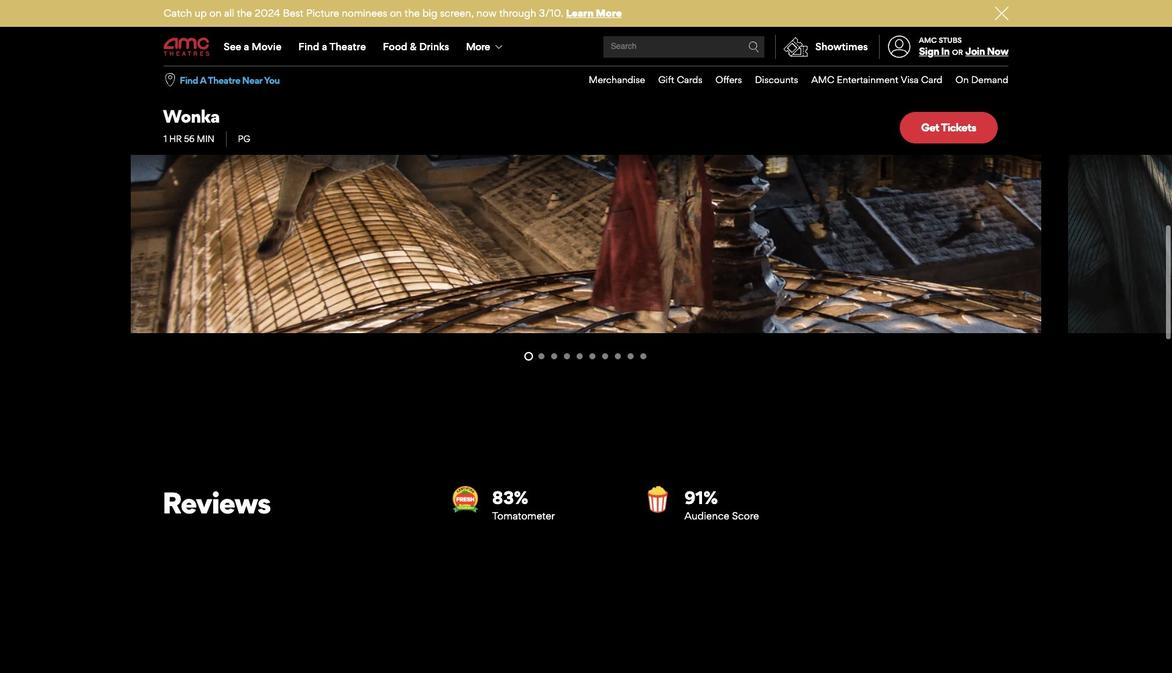 Task type: vqa. For each thing, say whether or not it's contained in the screenshot.
'Get' to the bottom
no



Task type: locate. For each thing, give the bounding box(es) containing it.
find down "picture"
[[298, 40, 319, 53]]

demand
[[971, 74, 1009, 85]]

stubs
[[939, 35, 962, 45]]

theatre
[[329, 40, 366, 53], [208, 74, 240, 86]]

the right all
[[237, 7, 252, 19]]

offers
[[716, 74, 742, 85]]

theatre inside menu
[[329, 40, 366, 53]]

reviews
[[162, 484, 270, 520]]

1 vertical spatial theatre
[[208, 74, 240, 86]]

big
[[422, 7, 437, 19]]

now
[[476, 7, 497, 19]]

1 vertical spatial more
[[466, 40, 490, 53]]

1 on from the left
[[209, 7, 221, 19]]

0 horizontal spatial a
[[244, 40, 249, 53]]

previous slide image
[[482, 346, 522, 364]]

the
[[237, 7, 252, 19], [405, 7, 420, 19]]

1 vertical spatial amc
[[811, 74, 834, 85]]

more right learn at the top of page
[[596, 7, 622, 19]]

amc entertainment visa card
[[811, 74, 943, 85]]

amc up the sign
[[919, 35, 937, 45]]

1 a from the left
[[244, 40, 249, 53]]

a inside "link"
[[244, 40, 249, 53]]

amc
[[919, 35, 937, 45], [811, 74, 834, 85]]

the left big at left
[[405, 7, 420, 19]]

1 horizontal spatial theatre
[[329, 40, 366, 53]]

amc logo image
[[164, 38, 211, 56], [164, 38, 211, 56]]

a
[[244, 40, 249, 53], [322, 40, 327, 53]]

0 horizontal spatial on
[[209, 7, 221, 19]]

nominees
[[342, 7, 387, 19]]

theatre right a
[[208, 74, 240, 86]]

find
[[298, 40, 319, 53], [180, 74, 198, 86]]

find inside 'find a theatre' link
[[298, 40, 319, 53]]

a
[[200, 74, 206, 86]]

gift cards
[[658, 74, 702, 85]]

theatre for a
[[208, 74, 240, 86]]

hr
[[169, 133, 182, 144]]

catch
[[164, 7, 192, 19]]

wonka
[[163, 105, 219, 127]]

gift
[[658, 74, 674, 85]]

91%
[[684, 486, 718, 507]]

0 vertical spatial amc
[[919, 35, 937, 45]]

you
[[264, 74, 280, 86]]

learn more link
[[566, 7, 622, 19]]

0 vertical spatial theatre
[[329, 40, 366, 53]]

1 vertical spatial find
[[180, 74, 198, 86]]

get tickets link
[[900, 112, 998, 143]]

audience
[[684, 508, 729, 521]]

picture
[[306, 7, 339, 19]]

or
[[952, 48, 963, 57]]

1 horizontal spatial amc
[[919, 35, 937, 45]]

amc inside amc stubs sign in or join now
[[919, 35, 937, 45]]

cards
[[677, 74, 702, 85]]

sign in or join amc stubs element
[[879, 28, 1009, 66]]

1 horizontal spatial on
[[390, 7, 402, 19]]

on
[[956, 74, 969, 85]]

through
[[499, 7, 536, 19]]

up
[[195, 7, 207, 19]]

score
[[732, 508, 759, 521]]

find inside find a theatre near you button
[[180, 74, 198, 86]]

learn
[[566, 7, 594, 19]]

2 the from the left
[[405, 7, 420, 19]]

a right see
[[244, 40, 249, 53]]

now
[[987, 45, 1009, 58]]

0 horizontal spatial find
[[180, 74, 198, 86]]

a for theatre
[[322, 40, 327, 53]]

0 horizontal spatial the
[[237, 7, 252, 19]]

1 horizontal spatial a
[[322, 40, 327, 53]]

menu down learn at the top of page
[[164, 28, 1009, 66]]

merchandise link
[[576, 66, 645, 94]]

theatre inside button
[[208, 74, 240, 86]]

0 vertical spatial more
[[596, 7, 622, 19]]

offers link
[[702, 66, 742, 94]]

0 vertical spatial menu
[[164, 28, 1009, 66]]

1 horizontal spatial find
[[298, 40, 319, 53]]

0 horizontal spatial amc
[[811, 74, 834, 85]]

1 vertical spatial menu
[[576, 66, 1009, 94]]

0 horizontal spatial theatre
[[208, 74, 240, 86]]

screen,
[[440, 7, 474, 19]]

1
[[164, 133, 167, 144]]

find for find a theatre
[[298, 40, 319, 53]]

find a theatre link
[[290, 28, 374, 66]]

more
[[596, 7, 622, 19], [466, 40, 490, 53]]

more inside "button"
[[466, 40, 490, 53]]

rotten tomatoes image
[[644, 485, 671, 512]]

on
[[209, 7, 221, 19], [390, 7, 402, 19]]

discounts link
[[742, 66, 798, 94]]

&
[[410, 40, 417, 53]]

pg
[[238, 133, 250, 144]]

a down "picture"
[[322, 40, 327, 53]]

theatre down nominees
[[329, 40, 366, 53]]

0 vertical spatial find
[[298, 40, 319, 53]]

amc down showtimes link
[[811, 74, 834, 85]]

get
[[921, 121, 939, 134]]

1 hr 56 min
[[164, 133, 214, 144]]

on demand link
[[943, 66, 1009, 94]]

find left a
[[180, 74, 198, 86]]

0 horizontal spatial more
[[466, 40, 490, 53]]

menu down showtimes image
[[576, 66, 1009, 94]]

discounts
[[755, 74, 798, 85]]

search the AMC website text field
[[609, 42, 748, 52]]

get tickets
[[921, 121, 976, 134]]

1 horizontal spatial the
[[405, 7, 420, 19]]

2 a from the left
[[322, 40, 327, 53]]

movie
[[252, 40, 282, 53]]

menu
[[164, 28, 1009, 66], [576, 66, 1009, 94]]

submit search icon image
[[748, 42, 759, 52]]

on right nominees
[[390, 7, 402, 19]]

food & drinks link
[[374, 28, 458, 66]]

2024
[[255, 7, 280, 19]]

more down now
[[466, 40, 490, 53]]

see a movie
[[224, 40, 282, 53]]

1 the from the left
[[237, 7, 252, 19]]

all
[[224, 7, 234, 19]]

min
[[197, 133, 214, 144]]

on left all
[[209, 7, 221, 19]]



Task type: describe. For each thing, give the bounding box(es) containing it.
see a movie link
[[215, 28, 290, 66]]

visa
[[901, 74, 919, 85]]

menu containing more
[[164, 28, 1009, 66]]

showtimes link
[[775, 35, 868, 59]]

near
[[242, 74, 262, 86]]

tickets
[[941, 121, 976, 134]]

91% audience score
[[684, 486, 759, 521]]

see
[[224, 40, 241, 53]]

drinks
[[419, 40, 449, 53]]

on demand
[[956, 74, 1009, 85]]

83%
[[492, 486, 528, 507]]

rotten tomatoes certified fresh image
[[452, 485, 479, 512]]

find a theatre near you
[[180, 74, 280, 86]]

join
[[966, 45, 985, 58]]

56
[[184, 133, 195, 144]]

in
[[941, 45, 950, 58]]

card
[[921, 74, 943, 85]]

food
[[383, 40, 407, 53]]

merchandise
[[589, 74, 645, 85]]

83% tomatometer
[[492, 486, 555, 521]]

best
[[283, 7, 304, 19]]

amc entertainment visa card link
[[798, 66, 943, 94]]

1 horizontal spatial more
[[596, 7, 622, 19]]

sign
[[919, 45, 939, 58]]

more button
[[458, 28, 514, 66]]

entertainment
[[837, 74, 899, 85]]

find a theatre near you button
[[180, 74, 280, 87]]

menu containing merchandise
[[576, 66, 1009, 94]]

2 on from the left
[[390, 7, 402, 19]]

gift cards link
[[645, 66, 702, 94]]

join now button
[[966, 45, 1009, 58]]

theatre for a
[[329, 40, 366, 53]]

amc stubs sign in or join now
[[919, 35, 1009, 58]]

food & drinks
[[383, 40, 449, 53]]

tomatometer
[[492, 508, 555, 521]]

a for movie
[[244, 40, 249, 53]]

amc for sign
[[919, 35, 937, 45]]

amc for visa
[[811, 74, 834, 85]]

find for find a theatre near you
[[180, 74, 198, 86]]

sign in button
[[919, 45, 950, 58]]

3/10.
[[539, 7, 563, 19]]

user profile image
[[880, 36, 918, 58]]

catch up on all the 2024 best picture nominees on the big screen, now through 3/10. learn more
[[164, 7, 622, 19]]

showtimes
[[815, 40, 868, 53]]

find a theatre
[[298, 40, 366, 53]]

showtimes image
[[776, 35, 815, 59]]



